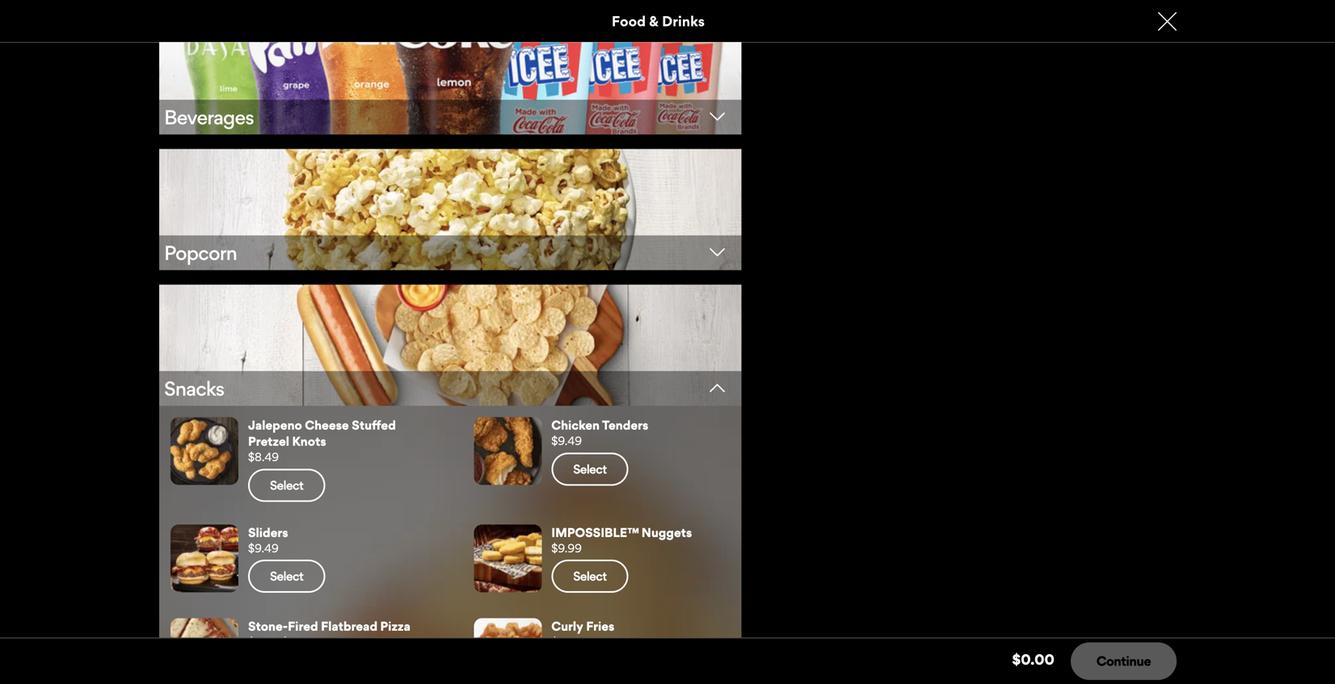 Task type: describe. For each thing, give the bounding box(es) containing it.
fries
[[586, 619, 615, 634]]

select button for jalepeno
[[248, 469, 325, 502]]

impossible™ nuggets $9.99
[[552, 525, 692, 556]]

select button for chicken
[[552, 453, 629, 486]]

select for jalepeno
[[270, 478, 304, 493]]

fired
[[288, 619, 318, 634]]

cookie consent banner dialog
[[0, 641, 1336, 685]]

click to expand this list image for snacks
[[695, 381, 741, 396]]

chicken
[[552, 418, 600, 433]]

stone-
[[248, 619, 288, 634]]

flatbread
[[321, 619, 378, 634]]

sliders
[[248, 525, 288, 540]]

popcorn image image
[[159, 149, 742, 271]]

select button for impossible™
[[552, 560, 629, 593]]

select for chicken
[[574, 462, 607, 477]]

popcorn button
[[159, 149, 742, 274]]

snacks
[[164, 377, 224, 401]]

curly fries $6.49
[[552, 619, 615, 650]]

knots
[[292, 434, 326, 449]]

$7.49-
[[248, 635, 282, 650]]

popcorn
[[164, 241, 237, 265]]

click to expand this list image for popcorn
[[695, 245, 741, 260]]

curly
[[552, 619, 584, 634]]

$9.49 inside 'sliders $9.49'
[[248, 542, 279, 556]]

jalepeno cheese stuffed pretzel knots $8.49
[[248, 418, 396, 465]]

cheese
[[305, 418, 349, 433]]

beverages button
[[159, 14, 742, 138]]

pizza
[[381, 619, 411, 634]]

chicken tenders $9.49
[[552, 418, 649, 449]]



Task type: locate. For each thing, give the bounding box(es) containing it.
$9.49 down sliders
[[248, 542, 279, 556]]

select button
[[552, 453, 629, 486], [248, 469, 325, 502], [248, 560, 325, 593], [552, 560, 629, 593]]

3 click to expand this list image from the top
[[695, 381, 741, 396]]

1 vertical spatial $9.49
[[248, 542, 279, 556]]

$9.49 down chicken
[[552, 434, 582, 449]]

beverages image image
[[159, 14, 742, 135]]

select down chicken tenders $9.49
[[574, 462, 607, 477]]

snacks image image
[[159, 285, 742, 407]]

click to expand this list image for beverages
[[695, 109, 741, 124]]

1 vertical spatial click to expand this list image
[[695, 245, 741, 260]]

1 horizontal spatial $9.49
[[552, 434, 582, 449]]

select button for sliders
[[248, 560, 325, 593]]

snacks button
[[159, 285, 742, 410]]

click to expand this list image
[[695, 109, 741, 124], [695, 245, 741, 260], [695, 381, 741, 396]]

$10.49
[[282, 635, 318, 650]]

stuffed
[[352, 418, 396, 433]]

0 vertical spatial $9.49
[[552, 434, 582, 449]]

select button down chicken tenders $9.49
[[552, 453, 629, 486]]

$8.49
[[248, 451, 279, 465]]

2 vertical spatial click to expand this list image
[[695, 381, 741, 396]]

nuggets
[[642, 525, 692, 540]]

select button down 'sliders $9.49' on the bottom of the page
[[248, 560, 325, 593]]

select down $8.49
[[270, 478, 304, 493]]

$9.99
[[552, 542, 582, 556]]

$6.49
[[552, 635, 583, 650]]

click to expand this list image inside "beverages" button
[[695, 109, 741, 124]]

select down 'sliders $9.49' on the bottom of the page
[[270, 569, 304, 584]]

sliders $9.49
[[248, 525, 288, 556]]

$9.49
[[552, 434, 582, 449], [248, 542, 279, 556]]

click to expand this list image inside snacks button
[[695, 381, 741, 396]]

impossible™
[[552, 525, 639, 540]]

tenders
[[602, 418, 649, 433]]

select button down $8.49
[[248, 469, 325, 502]]

stone-fired flatbread pizza $7.49-$10.49
[[248, 619, 411, 650]]

select button down the $9.99 on the bottom
[[552, 560, 629, 593]]

0 vertical spatial click to expand this list image
[[695, 109, 741, 124]]

select for sliders
[[270, 569, 304, 584]]

beverages
[[164, 105, 254, 129]]

jalepeno
[[248, 418, 302, 433]]

pretzel
[[248, 434, 289, 449]]

click to expand this list image inside the popcorn button
[[695, 245, 741, 260]]

1 click to expand this list image from the top
[[695, 109, 741, 124]]

select
[[574, 462, 607, 477], [270, 478, 304, 493], [270, 569, 304, 584], [574, 569, 607, 584]]

$0.00
[[1013, 652, 1055, 669]]

0 horizontal spatial $9.49
[[248, 542, 279, 556]]

select for impossible™
[[574, 569, 607, 584]]

$9.49 inside chicken tenders $9.49
[[552, 434, 582, 449]]

select down the $9.99 on the bottom
[[574, 569, 607, 584]]

2 click to expand this list image from the top
[[695, 245, 741, 260]]



Task type: vqa. For each thing, say whether or not it's contained in the screenshot.
THE LARGE-
no



